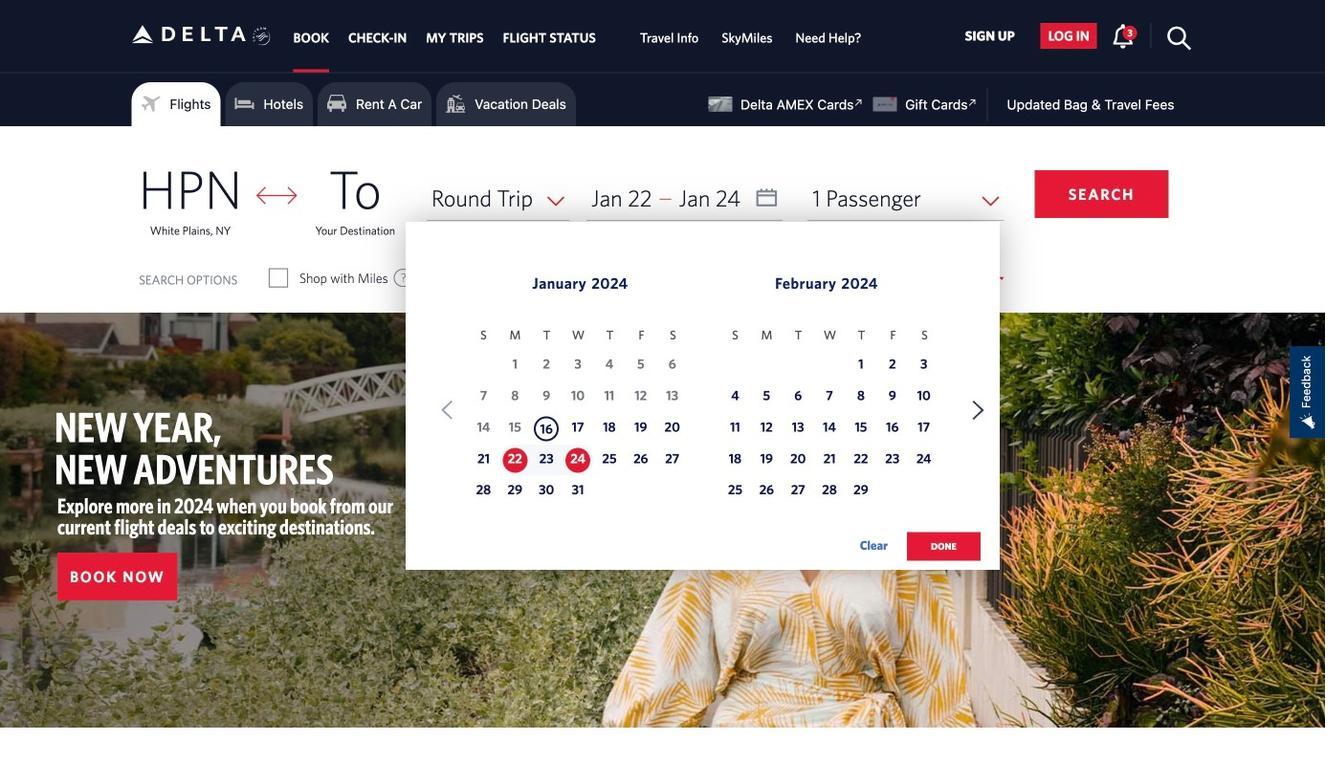 Task type: locate. For each thing, give the bounding box(es) containing it.
None field
[[427, 176, 570, 221], [808, 176, 1005, 221], [427, 176, 570, 221], [808, 176, 1005, 221]]

skyteam image
[[253, 7, 271, 66]]

delta air lines image
[[132, 4, 246, 64]]

None text field
[[587, 176, 783, 221]]

tab list
[[284, 0, 873, 72]]

None checkbox
[[270, 269, 287, 288], [612, 269, 629, 288], [270, 269, 287, 288], [612, 269, 629, 288]]

0 horizontal spatial this link opens another site in a new window that may not follow the same accessibility policies as delta air lines. image
[[850, 94, 868, 112]]

1 horizontal spatial this link opens another site in a new window that may not follow the same accessibility policies as delta air lines. image
[[964, 94, 982, 112]]

this link opens another site in a new window that may not follow the same accessibility policies as delta air lines. image
[[850, 94, 868, 112], [964, 94, 982, 112]]

tab panel
[[0, 126, 1326, 582]]



Task type: describe. For each thing, give the bounding box(es) containing it.
2 this link opens another site in a new window that may not follow the same accessibility policies as delta air lines. image from the left
[[964, 94, 982, 112]]

1 this link opens another site in a new window that may not follow the same accessibility policies as delta air lines. image from the left
[[850, 94, 868, 112]]

calendar expanded, use arrow keys to select date application
[[406, 222, 1000, 582]]



